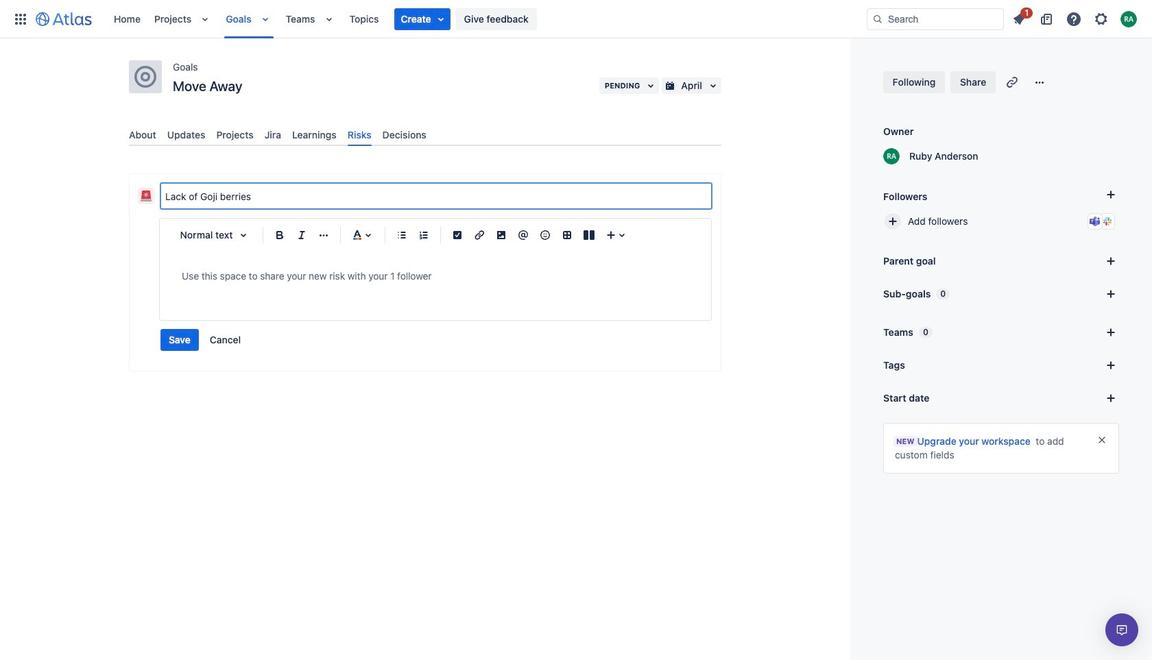 Task type: locate. For each thing, give the bounding box(es) containing it.
numbered list ⌘⇧7 image
[[416, 227, 432, 244]]

1 horizontal spatial list item
[[1007, 5, 1033, 30]]

list
[[107, 0, 867, 38], [1007, 5, 1145, 30]]

add image, video, or file image
[[493, 227, 510, 244]]

more formatting image
[[316, 227, 332, 244]]

notifications image
[[1011, 11, 1028, 27]]

What's the summary of your risk? text field
[[161, 184, 712, 209]]

search image
[[873, 13, 884, 24]]

risk icon image
[[141, 191, 152, 202]]

msteams logo showing  channels are connected to this goal image
[[1090, 216, 1101, 227]]

group
[[161, 329, 249, 351]]

Main content area, start typing to enter text. text field
[[182, 268, 690, 285]]

None search field
[[867, 8, 1005, 30]]

account image
[[1121, 11, 1138, 27]]

tab list
[[124, 124, 727, 146]]

goal icon image
[[134, 66, 156, 88]]

table ⇧⌥t image
[[559, 227, 576, 244]]

add a follower image
[[1103, 187, 1120, 203]]

italic ⌘i image
[[294, 227, 310, 244]]

help image
[[1066, 11, 1083, 27]]

0 horizontal spatial list item
[[394, 8, 451, 30]]

add follower image
[[885, 213, 902, 230]]

top element
[[8, 0, 867, 38]]

text formatting group
[[269, 224, 335, 246]]

link ⌘k image
[[471, 227, 488, 244]]

banner
[[0, 0, 1153, 38]]

settings image
[[1094, 11, 1110, 27]]

list item
[[1007, 5, 1033, 30], [394, 8, 451, 30]]

list formating group
[[391, 224, 435, 246]]



Task type: describe. For each thing, give the bounding box(es) containing it.
Search field
[[867, 8, 1005, 30]]

bold ⌘b image
[[272, 227, 288, 244]]

more icon image
[[1032, 74, 1049, 91]]

1 horizontal spatial list
[[1007, 5, 1145, 30]]

bullet list ⌘⇧8 image
[[394, 227, 410, 244]]

mention @ image
[[515, 227, 532, 244]]

switch to... image
[[12, 11, 29, 27]]

action item [] image
[[449, 227, 466, 244]]

add team image
[[1103, 325, 1120, 341]]

slack logo showing nan channels are connected to this goal image
[[1103, 216, 1114, 227]]

add tag image
[[1103, 358, 1120, 374]]

0 horizontal spatial list
[[107, 0, 867, 38]]

close banner image
[[1097, 435, 1108, 446]]

set start date image
[[1103, 390, 1120, 407]]

emoji : image
[[537, 227, 554, 244]]

layouts image
[[581, 227, 598, 244]]

open intercom messenger image
[[1114, 622, 1131, 639]]

list item inside list
[[394, 8, 451, 30]]



Task type: vqa. For each thing, say whether or not it's contained in the screenshot.
DIALOG
no



